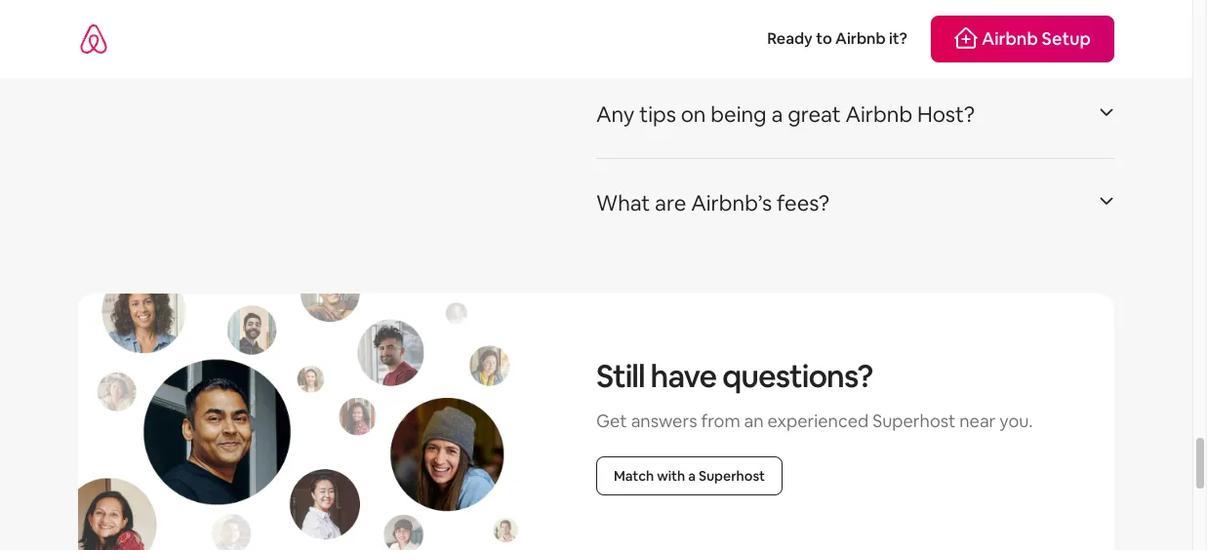 Task type: locate. For each thing, give the bounding box(es) containing it.
near
[[960, 410, 996, 433]]

0 horizontal spatial superhost
[[699, 468, 765, 486]]

still
[[597, 357, 645, 397]]

what are airbnb's fees?
[[597, 189, 830, 216]]

questions?
[[723, 357, 873, 397]]

0 vertical spatial superhost
[[873, 410, 956, 433]]

a right the with
[[689, 468, 696, 486]]

ready to airbnb it?
[[768, 28, 908, 49]]

superhost
[[873, 410, 956, 433], [699, 468, 765, 486]]

answers
[[631, 410, 698, 433]]

airbnb left setup
[[982, 27, 1039, 50]]

superhost left near
[[873, 410, 956, 433]]

airbnb setup link
[[931, 16, 1115, 62]]

tips
[[640, 100, 676, 128]]

to
[[816, 28, 833, 49]]

0 horizontal spatial a
[[689, 468, 696, 486]]

1 vertical spatial a
[[689, 468, 696, 486]]

get
[[597, 410, 628, 433]]

a left great
[[772, 100, 783, 128]]

an
[[745, 410, 764, 433]]

any tips on being a great airbnb host? button
[[597, 86, 1115, 142]]

0 vertical spatial a
[[772, 100, 783, 128]]

airbnb
[[982, 27, 1039, 50], [836, 28, 886, 49], [846, 100, 913, 128]]

great
[[788, 100, 841, 128]]

airbnb right great
[[846, 100, 913, 128]]

a
[[772, 100, 783, 128], [689, 468, 696, 486]]

what
[[597, 189, 651, 216]]

1 horizontal spatial a
[[772, 100, 783, 128]]

with
[[657, 468, 686, 486]]

being
[[711, 100, 767, 128]]

1 vertical spatial superhost
[[699, 468, 765, 486]]

match with a superhost button
[[597, 457, 783, 496]]

you.
[[1000, 410, 1033, 433]]

superhost down from
[[699, 468, 765, 486]]

what are airbnb's fees? button
[[597, 174, 1115, 231]]



Task type: vqa. For each thing, say whether or not it's contained in the screenshot.
THE "$48"
no



Task type: describe. For each thing, give the bounding box(es) containing it.
still have questions?
[[597, 357, 873, 397]]

get answers from an experienced superhost near you.
[[597, 410, 1033, 433]]

are
[[655, 189, 687, 216]]

a inside button
[[689, 468, 696, 486]]

fees?
[[777, 189, 830, 216]]

match with a superhost
[[614, 468, 765, 486]]

setup
[[1042, 27, 1092, 50]]

match
[[614, 468, 654, 486]]

any tips on being a great airbnb host?
[[597, 100, 975, 128]]

have
[[651, 357, 717, 397]]

any
[[597, 100, 635, 128]]

a inside dropdown button
[[772, 100, 783, 128]]

from
[[701, 410, 741, 433]]

experienced
[[768, 410, 869, 433]]

airbnb inside dropdown button
[[846, 100, 913, 128]]

ready
[[768, 28, 813, 49]]

airbnb homepage image
[[78, 23, 109, 55]]

superhost inside match with a superhost button
[[699, 468, 765, 486]]

airbnb right 'to' on the top of page
[[836, 28, 886, 49]]

airbnb's
[[691, 189, 773, 216]]

host?
[[918, 100, 975, 128]]

1 horizontal spatial superhost
[[873, 410, 956, 433]]

airbnb setup
[[982, 27, 1092, 50]]

it?
[[889, 28, 908, 49]]

on
[[681, 100, 706, 128]]



